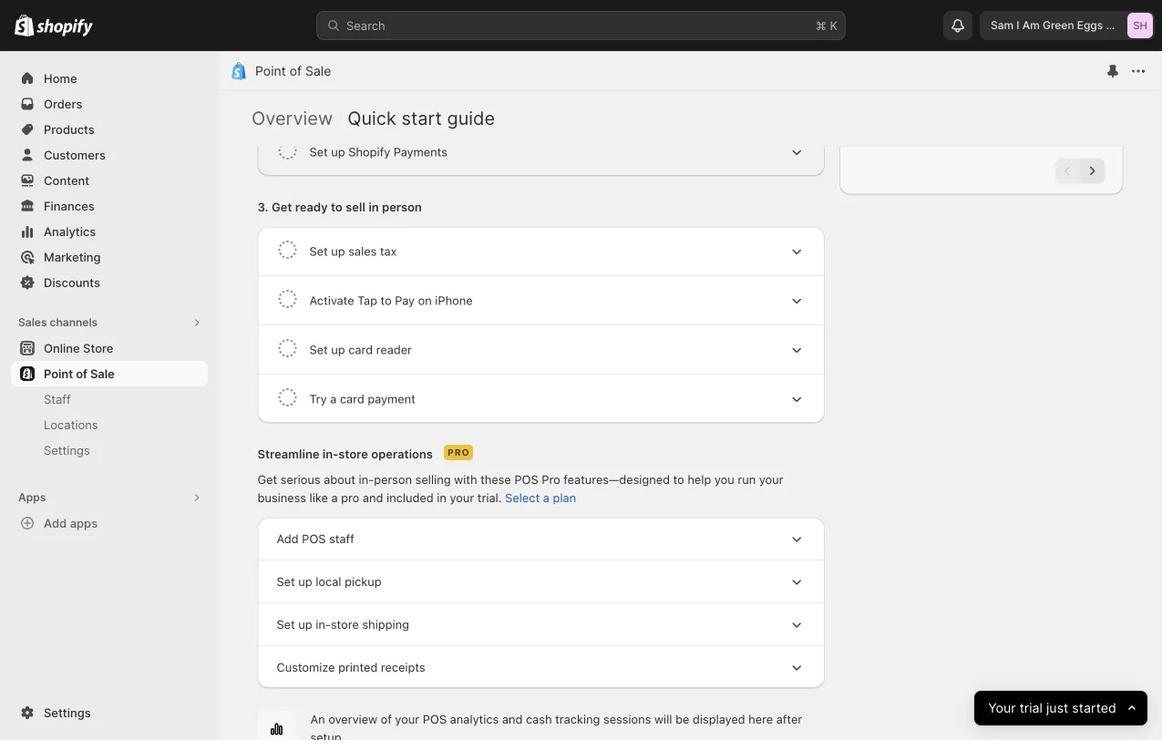 Task type: describe. For each thing, give the bounding box(es) containing it.
locations
[[44, 418, 98, 432]]

am
[[1023, 19, 1040, 32]]

0 horizontal spatial of
[[76, 367, 87, 381]]

products
[[44, 122, 95, 136]]

1 settings from the top
[[44, 443, 90, 457]]

sales
[[18, 316, 47, 329]]

⌘ k
[[816, 18, 838, 32]]

1 settings link from the top
[[11, 438, 208, 463]]

finances link
[[11, 193, 208, 219]]

1 horizontal spatial point
[[255, 63, 286, 79]]

discounts link
[[11, 270, 208, 295]]

analytics
[[44, 224, 96, 238]]

locations link
[[11, 412, 208, 438]]

sales channels
[[18, 316, 98, 329]]

analytics link
[[11, 219, 208, 244]]

sales channels button
[[11, 310, 208, 336]]

add
[[44, 516, 67, 530]]

add apps button
[[11, 511, 208, 536]]

2 settings link from the top
[[11, 700, 208, 726]]

0 vertical spatial point of sale link
[[255, 63, 331, 79]]

sam i am green eggs and ham image
[[1128, 13, 1153, 38]]

customers
[[44, 148, 106, 162]]

sam
[[991, 19, 1014, 32]]

start
[[402, 107, 442, 129]]

products link
[[11, 117, 208, 142]]

content
[[44, 173, 90, 187]]

guide
[[447, 107, 495, 129]]

marketing link
[[11, 244, 208, 270]]

online store
[[44, 341, 113, 355]]

i
[[1017, 19, 1020, 32]]

ham
[[1129, 19, 1153, 32]]

orders
[[44, 97, 82, 111]]

orders link
[[11, 91, 208, 117]]

apps button
[[11, 485, 208, 511]]

quick
[[348, 107, 396, 129]]

customers link
[[11, 142, 208, 168]]

2 settings from the top
[[44, 706, 91, 720]]

k
[[830, 18, 838, 32]]

started
[[1072, 701, 1117, 716]]

online store link
[[11, 336, 208, 361]]

content link
[[11, 168, 208, 193]]

apps
[[18, 491, 46, 504]]

online store button
[[0, 336, 219, 361]]



Task type: locate. For each thing, give the bounding box(es) containing it.
marketing
[[44, 250, 101, 264]]

of down online store
[[76, 367, 87, 381]]

0 vertical spatial point of sale
[[255, 63, 331, 79]]

1 horizontal spatial point of sale
[[255, 63, 331, 79]]

settings link
[[11, 438, 208, 463], [11, 700, 208, 726]]

eggs
[[1077, 19, 1103, 32]]

0 vertical spatial of
[[290, 63, 302, 79]]

of
[[290, 63, 302, 79], [76, 367, 87, 381]]

online
[[44, 341, 80, 355]]

sam i am green eggs and ham
[[991, 19, 1153, 32]]

trial
[[1020, 701, 1043, 716]]

finances
[[44, 199, 95, 213]]

1 horizontal spatial of
[[290, 63, 302, 79]]

point of sale link
[[255, 63, 331, 79], [11, 361, 208, 387]]

point
[[255, 63, 286, 79], [44, 367, 73, 381]]

1 vertical spatial settings
[[44, 706, 91, 720]]

your trial just started button
[[975, 691, 1148, 726]]

shopify image
[[15, 14, 34, 36]]

point of sale link down store
[[11, 361, 208, 387]]

1 horizontal spatial sale
[[305, 63, 331, 79]]

sale
[[305, 63, 331, 79], [90, 367, 115, 381]]

your
[[988, 701, 1016, 716]]

point right "icon for point of sale"
[[255, 63, 286, 79]]

1 vertical spatial point of sale
[[44, 367, 115, 381]]

0 horizontal spatial point
[[44, 367, 73, 381]]

green
[[1043, 19, 1075, 32]]

your trial just started
[[988, 701, 1117, 716]]

sale inside point of sale link
[[90, 367, 115, 381]]

1 vertical spatial point
[[44, 367, 73, 381]]

just
[[1047, 701, 1069, 716]]

shopify image
[[37, 19, 93, 37]]

0 horizontal spatial point of sale
[[44, 367, 115, 381]]

quick start guide
[[348, 107, 495, 129]]

overview
[[252, 107, 333, 129]]

channels
[[50, 316, 98, 329]]

sale down store
[[90, 367, 115, 381]]

apps
[[70, 516, 98, 530]]

1 horizontal spatial point of sale link
[[255, 63, 331, 79]]

0 vertical spatial point
[[255, 63, 286, 79]]

settings
[[44, 443, 90, 457], [44, 706, 91, 720]]

home link
[[11, 66, 208, 91]]

icon for point of sale image
[[230, 62, 248, 80]]

of up overview in the left of the page
[[290, 63, 302, 79]]

discounts
[[44, 275, 100, 289]]

point of sale down online store
[[44, 367, 115, 381]]

0 horizontal spatial point of sale link
[[11, 361, 208, 387]]

1 vertical spatial of
[[76, 367, 87, 381]]

sale up overview in the left of the page
[[305, 63, 331, 79]]

add apps
[[44, 516, 98, 530]]

point of sale link up overview in the left of the page
[[255, 63, 331, 79]]

overview button
[[252, 107, 333, 129]]

point of sale up overview in the left of the page
[[255, 63, 331, 79]]

search
[[346, 18, 385, 32]]

staff
[[44, 392, 71, 406]]

point of sale
[[255, 63, 331, 79], [44, 367, 115, 381]]

1 vertical spatial settings link
[[11, 700, 208, 726]]

⌘
[[816, 18, 827, 32]]

staff link
[[11, 387, 208, 412]]

0 horizontal spatial sale
[[90, 367, 115, 381]]

home
[[44, 71, 77, 85]]

store
[[83, 341, 113, 355]]

0 vertical spatial settings link
[[11, 438, 208, 463]]

and
[[1106, 19, 1126, 32]]

1 vertical spatial sale
[[90, 367, 115, 381]]

1 vertical spatial point of sale link
[[11, 361, 208, 387]]

0 vertical spatial sale
[[305, 63, 331, 79]]

point up staff
[[44, 367, 73, 381]]

0 vertical spatial settings
[[44, 443, 90, 457]]



Task type: vqa. For each thing, say whether or not it's contained in the screenshot.
receiving
no



